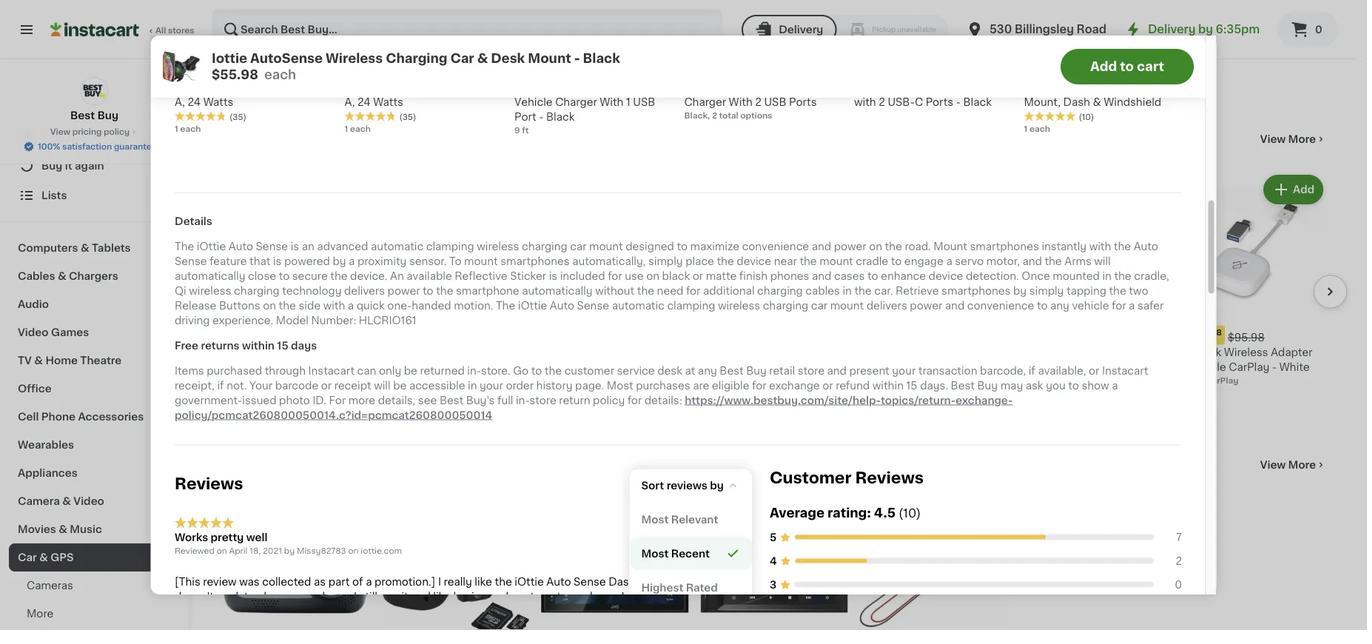 Task type: locate. For each thing, give the bounding box(es) containing it.
1 inside iottie smartphone car mount, air vent and flush, 2 in 1
[[1032, 377, 1036, 387]]

will
[[1094, 256, 1111, 267], [374, 381, 390, 391]]

wireless
[[325, 52, 383, 65], [1056, 82, 1100, 93], [254, 347, 298, 357], [790, 347, 834, 357], [1225, 347, 1269, 357]]

black inside iottie autosense wireless charging car & desk mount - black $55.98 each
[[583, 52, 620, 65]]

1 (35) from the left
[[229, 113, 246, 121]]

0 vertical spatial delivers
[[344, 286, 385, 296]]

or right black on the top of the page
[[693, 271, 703, 282]]

retrieve
[[896, 286, 939, 296]]

1 horizontal spatial charger
[[694, 607, 735, 617]]

but right highest
[[705, 577, 722, 588]]

a, for 24
[[344, 97, 355, 107]]

purposes.
[[332, 622, 384, 630]]

your
[[249, 381, 272, 391]]

0 horizontal spatial charger
[[521, 607, 561, 617]]

car.
[[874, 286, 893, 296]]

ports inside item carousel region
[[965, 362, 993, 372]]

autosense inside iottie autosense wireless charging car & desk mount - black $55.98 each
[[250, 52, 323, 65]]

1 99 from the left
[[204, 63, 216, 72]]

camera & video
[[18, 496, 104, 507]]

$47.98 original price: $55.98 element down side on the left
[[222, 325, 370, 345]]

to left cart
[[1120, 60, 1134, 73]]

in up detachable
[[468, 381, 477, 391]]

(10) down through
[[277, 378, 292, 386]]

buy
[[97, 110, 118, 121], [41, 161, 62, 171], [746, 366, 767, 376], [978, 381, 998, 391]]

98 right 80 in the bottom right of the page
[[1211, 328, 1222, 336]]

can down up
[[392, 622, 411, 630]]

recent up relevant
[[683, 479, 722, 490]]

0 vertical spatial your
[[892, 366, 916, 376]]

desk for iottie autosense wireless charging car & desk mount - black
[[783, 362, 809, 372]]

to up watch
[[564, 607, 574, 617]]

mount,
[[1024, 97, 1061, 107], [222, 362, 259, 372], [541, 362, 578, 372], [1020, 362, 1056, 372]]

model
[[276, 316, 308, 326]]

can
[[357, 366, 376, 376], [392, 622, 411, 630]]

travel
[[301, 622, 329, 630]]

number:
[[311, 316, 356, 326]]

1 horizontal spatial will
[[1094, 256, 1111, 267]]

$ inside $ 22 99
[[177, 63, 183, 72]]

video games link
[[9, 318, 180, 347]]

need up the much
[[645, 607, 672, 617]]

2 horizontal spatial ports
[[965, 362, 993, 372]]

most up most relevant
[[653, 479, 680, 490]]

0 horizontal spatial iottie wireless charging car mount, dash & windshield
[[222, 347, 369, 372]]

1 vertical spatial automatically
[[522, 286, 593, 296]]

desk inside iottie autosense wireless charging car & desk mount - black
[[783, 362, 809, 372]]

place up going
[[499, 592, 528, 602]]

mount inside the iottie auto sense is an advanced automatic clamping wireless charging car mount designed to maximize convenience and power on the road. mount smartphones instantly with the auto sense feature that is powered by a proximity sensor. to mount smartphones automatically, simply place the device near the mount cradle to engage a servo motor, and the arms will automatically close to secure the device. an available reflective sticker is included for use on black or matte finish phones and cases to enhance device detection. once mounted in the cradle, qi wireless charging technology delivers power to the smartphone automatically without the need for additional charging cables in the car. retrieve smartphones by simply tapping the two release buttons on the side with a quick one-handed motion. the iottie auto sense automatic clamping wireless charging car mount delivers power and convenience to any vehicle for a safer driving experience. model number: hlcrio161
[[934, 242, 967, 252]]

and
[[812, 242, 831, 252], [1023, 256, 1042, 267], [812, 271, 832, 282], [945, 301, 965, 311], [1102, 362, 1122, 372], [827, 366, 847, 376], [411, 592, 430, 602], [701, 592, 721, 602], [520, 622, 540, 630]]

2 vertical spatial with
[[323, 301, 345, 311]]

see down accessible on the left bottom of the page
[[418, 396, 437, 406]]

with left c
[[854, 97, 876, 107]]

0 horizontal spatial with
[[323, 301, 345, 311]]

1 horizontal spatial within
[[873, 381, 904, 391]]

0 horizontal spatial charger,
[[230, 82, 274, 93]]

set
[[380, 607, 397, 617]]

1 vertical spatial power
[[387, 286, 420, 296]]

$55.98 inside iottie autosense wireless charging car & desk mount - black $55.98 each
[[211, 69, 258, 81]]

options
[[740, 111, 772, 120], [916, 376, 948, 384]]

easier.
[[660, 622, 694, 630]]

1 horizontal spatial reviews
[[855, 471, 924, 486]]

for down the aluratek at the right bottom of the page
[[1179, 362, 1194, 372]]

phone
[[227, 607, 261, 617]]

to inside button
[[1120, 60, 1134, 73]]

policy inside items purchased through instacart can only be returned in-store. go to the customer service desk at any best buy retail store and present your transaction barcode, if available, or instacart receipt, if not. your barcode or receipt will be accessible in your order history page. most purchases are eligible for exchange or refund within 15 days. best buy may ask you to show a government-issued photo id. for more details, see best buy's full in-store return policy for details:
[[593, 396, 625, 406]]

refund
[[836, 381, 870, 391]]

1 vertical spatial view more
[[1261, 460, 1317, 470]]

4
[[770, 556, 777, 567]]

delivery inside button
[[779, 24, 824, 35]]

it
[[307, 607, 314, 617]]

0 vertical spatial is
[[290, 242, 299, 252]]

black
[[583, 52, 620, 65], [756, 82, 784, 93], [963, 97, 992, 107], [546, 112, 575, 122], [932, 347, 960, 357], [708, 377, 736, 387], [443, 406, 471, 417]]

auto up put on the left bottom of page
[[546, 577, 571, 588]]

see inside the [this review was collected as part of a promotion.] i really like the iottie auto sense dashboard mount but it doesn't work to charge my phone. i still use it and like having a place to put my phone. i use it for trips and it keeps my phone in sight. it was easy to set up but couldn't get the charger to work. i didn't need the charger anyways. i needed it for travel purposes. i can see where i'm going and watch the maps much easier. i wo
[[414, 622, 433, 630]]

desk inside iottie autosense wireless charging car & desk mount - black $55.98 each
[[491, 52, 525, 65]]

0 horizontal spatial autosense
[[250, 52, 323, 65]]

charger down put on the left bottom of page
[[521, 607, 561, 617]]

on left black on the top of the page
[[646, 271, 659, 282]]

0 horizontal spatial within
[[242, 341, 274, 351]]

2 inside iottie smartphone car mount, air vent and flush, 2 in 1
[[1158, 362, 1164, 372]]

$55.98 inside product group
[[269, 332, 306, 342]]

1 horizontal spatial total
[[895, 376, 914, 384]]

with up arms
[[1089, 242, 1111, 252]]

wireless
[[477, 242, 519, 252], [189, 286, 231, 296], [718, 301, 760, 311]]

with inside insignia 40 w vehicle charger with 2 usb-c ports - black
[[854, 97, 876, 107]]

apple
[[1196, 362, 1227, 372], [1179, 376, 1204, 384]]

iottie wireless charging car mount, dash & windshield for $
[[222, 347, 369, 372]]

easy
[[339, 607, 364, 617]]

product group
[[222, 172, 370, 400], [382, 172, 529, 417], [541, 172, 689, 400], [701, 172, 848, 403], [860, 172, 1008, 386], [1020, 172, 1168, 415], [1179, 172, 1327, 386], [541, 498, 689, 630], [701, 498, 848, 630]]

powered
[[284, 256, 330, 267]]

mount, inside product group
[[222, 362, 259, 372]]

charger inside item carousel region
[[860, 362, 902, 372]]

purchased
[[206, 366, 262, 376]]

0 horizontal spatial will
[[374, 381, 390, 391]]

car up "flush,"
[[1119, 347, 1137, 357]]

page.
[[575, 381, 604, 391]]

insignia 25w lightning vehicle charger with 1 usb port - black 9 ft
[[514, 82, 655, 134]]

0 vertical spatial simply
[[648, 256, 683, 267]]

vehicle inside insignia 40 w vehicle charger with 2 usb-c ports - black
[[927, 82, 965, 93]]

mount up $22.99
[[528, 52, 571, 65]]

automatically down feature
[[174, 271, 245, 282]]

1 dual from the left
[[276, 82, 300, 93]]

smartphone inside iottie smartphone car mount, air vent and flush, 2 in 1
[[1052, 347, 1116, 357]]

1 horizontal spatial belkin
[[344, 82, 376, 93]]

for
[[608, 271, 622, 282], [686, 286, 700, 296], [1112, 301, 1126, 311], [1179, 362, 1194, 372], [752, 381, 766, 391], [627, 396, 642, 406], [658, 592, 672, 602], [283, 622, 298, 630]]

details,
[[378, 396, 415, 406]]

0 horizontal spatial car
[[570, 242, 586, 252]]

smartphone inside iottie smartphone car mount, dash & windshield
[[573, 347, 638, 357]]

your up topics/return-
[[892, 366, 916, 376]]

delivery for delivery by 6:35pm
[[1149, 24, 1196, 35]]

1 horizontal spatial delivers
[[867, 301, 907, 311]]

0 horizontal spatial store
[[530, 396, 556, 406]]

barcode
[[275, 381, 318, 391]]

each inside iottie autosense wireless charging car & desk mount - black $55.98 each
[[264, 69, 296, 81]]

but
[[705, 577, 722, 588], [416, 607, 433, 617]]

ports up exchange-
[[965, 362, 993, 372]]

0 horizontal spatial can
[[357, 366, 376, 376]]

1 horizontal spatial charger,
[[400, 82, 444, 93]]

$ for 20
[[517, 63, 523, 72]]

collected
[[262, 577, 311, 588]]

the down details at left
[[174, 242, 194, 252]]

1 horizontal spatial instacart
[[1102, 366, 1149, 376]]

ports
[[789, 97, 817, 107], [926, 97, 954, 107], [965, 362, 993, 372]]

$47.98 original price: $55.98 element
[[1024, 61, 1182, 80], [222, 325, 370, 345]]

iottie wireless charging car mount, dash & windshield inside product group
[[222, 347, 369, 372]]

1 vertical spatial can
[[392, 622, 411, 630]]

instacart up show
[[1102, 366, 1149, 376]]

2 horizontal spatial is
[[549, 271, 557, 282]]

0 vertical spatial more
[[1289, 134, 1317, 144]]

- right port at the left top
[[539, 112, 544, 122]]

watts down $ 24 99
[[373, 97, 403, 107]]

most recent up most relevant button
[[653, 479, 722, 490]]

full
[[497, 396, 513, 406]]

car
[[570, 242, 586, 252], [811, 301, 828, 311]]

2 horizontal spatial $55.98
[[1071, 67, 1108, 78]]

& inside iottie autosense wireless charging car & desk mount - black $55.98 each
[[477, 52, 488, 65]]

customer
[[770, 471, 852, 486]]

a left the quick
[[348, 301, 354, 311]]

car up service
[[640, 347, 659, 357]]

best buy link
[[70, 77, 118, 123]]

0 inside button
[[1316, 24, 1323, 35]]

iottie up 'available,'
[[1020, 347, 1049, 357]]

15 inside items purchased through instacart can only be returned in-store. go to the customer service desk at any best buy retail store and present your transaction barcode, if available, or instacart receipt, if not. your barcode or receipt will be accessible in your order history page. most purchases are eligible for exchange or refund within 15 days. best buy may ask you to show a government-issued photo id. for more details, see best buy's full in-store return policy for details:
[[906, 381, 918, 391]]

each inside product group
[[228, 390, 248, 398]]

& inside iottie smartphone car mount, dash & windshield
[[610, 362, 618, 372]]

sense up 'that'
[[256, 242, 288, 252]]

where
[[435, 622, 467, 630]]

1 horizontal spatial phone.
[[583, 592, 619, 602]]

the iottie auto sense is an advanced automatic clamping wireless charging car mount designed to maximize convenience and power on the road. mount smartphones instantly with the auto sense feature that is powered by a proximity sensor. to mount smartphones automatically, simply place the device near the mount cradle to engage a servo motor, and the arms will automatically close to secure the device. an available reflective sticker is included for use on black or matte finish phones and cases to enhance device detection. once mounted in the cradle, qi wireless charging technology delivers power to the smartphone automatically without the need for additional charging cables in the car. retrieve smartphones by simply tapping the two release buttons on the side with a quick one-handed motion. the iottie auto sense automatic clamping wireless charging car mount delivers power and convenience to any vehicle for a safer driving experience. model number: hlcrio161
[[174, 242, 1169, 326]]

auto down included
[[550, 301, 574, 311]]

1 horizontal spatial (35)
[[399, 113, 416, 121]]

kenwood
[[382, 347, 431, 357]]

1 vertical spatial need
[[645, 607, 672, 617]]

2 horizontal spatial with
[[1089, 242, 1111, 252]]

1 a, from the left
[[174, 97, 185, 107]]

iottie up 'history'
[[541, 347, 570, 357]]

9
[[514, 126, 520, 134]]

0 vertical spatial in-
[[467, 366, 481, 376]]

black inside insignia 40 w vehicle charger with 2 usb-c ports - black
[[963, 97, 992, 107]]

clamping up to
[[426, 242, 474, 252]]

15 up topics/return-
[[906, 381, 918, 391]]

1 belkin from the left
[[174, 82, 206, 93]]

1 belkin car charger, dual usb- a, 24 watts from the left
[[174, 82, 330, 107]]

lightning
[[583, 82, 632, 93]]

1 charger from the left
[[521, 607, 561, 617]]

1 vertical spatial was
[[316, 607, 337, 617]]

0 vertical spatial iottie wireless charging car mount, dash & windshield
[[1024, 82, 1171, 107]]

matte
[[706, 271, 737, 282]]

0 horizontal spatial delivery
[[779, 24, 824, 35]]

- right c
[[956, 97, 961, 107]]

mount up cases
[[820, 256, 853, 267]]

1 horizontal spatial can
[[392, 622, 411, 630]]

$ for 24
[[347, 63, 353, 72]]

works
[[174, 533, 208, 543]]

0 vertical spatial wireless
[[477, 242, 519, 252]]

mount up reflective
[[464, 256, 498, 267]]

need down black on the top of the page
[[657, 286, 683, 296]]

mount, up not.
[[222, 362, 259, 372]]

charging inside iottie autosense wireless charging car & desk mount - black
[[701, 362, 748, 372]]

wireless inside iottie autosense wireless charging car & desk mount - black $55.98 each
[[325, 52, 383, 65]]

road.
[[905, 242, 931, 252]]

any inside the iottie auto sense is an advanced automatic clamping wireless charging car mount designed to maximize convenience and power on the road. mount smartphones instantly with the auto sense feature that is powered by a proximity sensor. to mount smartphones automatically, simply place the device near the mount cradle to engage a servo motor, and the arms will automatically close to secure the device. an available reflective sticker is included for use on black or matte finish phones and cases to enhance device detection. once mounted in the cradle, qi wireless charging technology delivers power to the smartphone automatically without the need for additional charging cables in the car. retrieve smartphones by simply tapping the two release buttons on the side with a quick one-handed motion. the iottie auto sense automatic clamping wireless charging car mount delivers power and convenience to any vehicle for a safer driving experience. model number: hlcrio161
[[1050, 301, 1070, 311]]

0 horizontal spatial iottie
[[211, 52, 247, 65]]

is left an
[[290, 242, 299, 252]]

doesn't
[[174, 592, 214, 602]]

windshield for $
[[302, 362, 360, 372]]

a right show
[[1112, 381, 1118, 391]]

1 horizontal spatial iottie
[[701, 347, 728, 357]]

car inside iottie autosense wireless charging car & desk mount - black
[[751, 362, 769, 372]]

24
[[353, 63, 374, 78], [727, 82, 740, 93], [187, 97, 200, 107], [357, 97, 370, 107], [903, 347, 916, 357]]

99 inside $ 24 99
[[375, 63, 387, 72]]

appliances link
[[9, 459, 180, 487]]

place inside the iottie auto sense is an advanced automatic clamping wireless charging car mount designed to maximize convenience and power on the road. mount smartphones instantly with the auto sense feature that is powered by a proximity sensor. to mount smartphones automatically, simply place the device near the mount cradle to engage a servo motor, and the arms will automatically close to secure the device. an available reflective sticker is included for use on black or matte finish phones and cases to enhance device detection. once mounted in the cradle, qi wireless charging technology delivers power to the smartphone automatically without the need for additional charging cables in the car. retrieve smartphones by simply tapping the two release buttons on the side with a quick one-handed motion. the iottie auto sense automatic clamping wireless charging car mount delivers power and convenience to any vehicle for a safer driving experience. model number: hlcrio161
[[685, 256, 714, 267]]

i down phone
[[226, 622, 229, 630]]

2 belkin from the left
[[344, 82, 376, 93]]

1 vertical spatial the
[[496, 301, 515, 311]]

dash inside iottie smartphone car mount, dash & windshield
[[580, 362, 607, 372]]

policy
[[104, 128, 130, 136], [593, 396, 625, 406]]

computers & tablets
[[18, 243, 131, 253]]

the down smartphone in the top left of the page
[[496, 301, 515, 311]]

1 vertical spatial is
[[273, 256, 281, 267]]

1 vertical spatial with
[[1089, 242, 1111, 252]]

windshield inside iottie smartphone car mount, dash & windshield
[[621, 362, 679, 372]]

vehicle inside insignia 25w lightning vehicle charger with 1 usb port - black 9 ft
[[514, 97, 553, 107]]

windshield inside product group
[[302, 362, 360, 372]]

iottie wireless charging car mount, dash & windshield for 98
[[1024, 82, 1171, 107]]

in inside "$ 105 kenwood in-dash cd/dm receiver with built-in bluetooth & satellite radio- ready with detachable faceplate - black"
[[485, 362, 494, 372]]

video up music
[[74, 496, 104, 507]]

0 horizontal spatial policy
[[104, 128, 130, 136]]

ready
[[382, 391, 415, 402]]

0 vertical spatial iottie
[[211, 52, 247, 65]]

by inside works pretty well reviewed on april 18, 2021 by missy82783 on iottie.com
[[284, 547, 294, 555]]

24 inside item carousel region
[[903, 347, 916, 357]]

video down audio
[[18, 327, 49, 338]]

windshield up purchases
[[621, 362, 679, 372]]

2 horizontal spatial usb
[[940, 362, 962, 372]]

2 dual from the left
[[446, 82, 470, 93]]

iottie inside iottie autosense wireless charging car & desk mount - black
[[701, 347, 728, 357]]

place inside the [this review was collected as part of a promotion.] i really like the iottie auto sense dashboard mount but it doesn't work to charge my phone. i still use it and like having a place to put my phone. i use it for trips and it keeps my phone in sight. it was easy to set up but couldn't get the charger to work. i didn't need the charger anyways. i needed it for travel purposes. i can see where i'm going and watch the maps much easier. i wo
[[499, 592, 528, 602]]

and inside items purchased through instacart can only be returned in-store. go to the customer service desk at any best buy retail store and present your transaction barcode, if available, or instacart receipt, if not. your barcode or receipt will be accessible in your order history page. most purchases are eligible for exchange or refund within 15 days. best buy may ask you to show a government-issued photo id. for more details, see best buy's full in-store return policy for details:
[[827, 366, 847, 376]]

0 horizontal spatial total
[[719, 111, 738, 120]]

for down the sight.
[[283, 622, 298, 630]]

0 vertical spatial black,
[[684, 111, 710, 120]]

0 vertical spatial $47.98 original price: $55.98 element
[[1024, 61, 1182, 80]]

within down the experience.
[[242, 341, 274, 351]]

need
[[657, 286, 683, 296], [645, 607, 672, 617]]

iottie up put on the left bottom of page
[[515, 577, 544, 588]]

None search field
[[212, 9, 723, 50]]

experience.
[[212, 316, 273, 326]]

vehicle right 40
[[927, 82, 965, 93]]

1 vertical spatial but
[[416, 607, 433, 617]]

0 vertical spatial be
[[404, 366, 417, 376]]

1 vertical spatial 15
[[906, 381, 918, 391]]

up
[[400, 607, 413, 617]]

instacart
[[308, 366, 354, 376], [1102, 366, 1149, 376]]

audio
[[18, 299, 49, 310]]

auto inside the [this review was collected as part of a promotion.] i really like the iottie auto sense dashboard mount but it doesn't work to charge my phone. i still use it and like having a place to put my phone. i use it for trips and it keeps my phone in sight. it was easy to set up but couldn't get the charger to work. i didn't need the charger anyways. i needed it for travel purposes. i can see where i'm going and watch the maps much easier. i wo
[[546, 577, 571, 588]]

iottie inside iottie autosense wireless charging car & desk mount - black $55.98 each
[[211, 52, 247, 65]]

is
[[290, 242, 299, 252], [273, 256, 281, 267], [549, 271, 557, 282]]

98
[[1054, 63, 1065, 72], [252, 328, 263, 336], [1211, 328, 1222, 336]]

highest rated
[[641, 583, 718, 593]]

1 horizontal spatial if
[[1029, 366, 1036, 376]]

1 horizontal spatial like
[[475, 577, 492, 588]]

0 vertical spatial the
[[174, 242, 194, 252]]

0 horizontal spatial automatic
[[371, 242, 423, 252]]

desk for iottie autosense wireless charging car & desk mount - black $55.98 each
[[491, 52, 525, 65]]

service type group
[[742, 15, 949, 44]]

1 vertical spatial place
[[499, 592, 528, 602]]

1 vertical spatial iottie
[[701, 347, 728, 357]]

product group containing 80
[[1179, 172, 1327, 386]]

desk up exchange
[[783, 362, 809, 372]]

smartphones up the motor,
[[970, 242, 1039, 252]]

$47.98 original price: $55.98 element containing $55.98
[[1024, 61, 1182, 80]]

most recent button up "highest rated" "button"
[[629, 538, 752, 570]]

0 vertical spatial most recent
[[653, 479, 722, 490]]

best buy logo image
[[80, 77, 108, 105]]

a, down 22
[[174, 97, 185, 107]]

98 down 530 billingsley road
[[1054, 63, 1065, 72]]

side
[[298, 301, 320, 311]]

1 vertical spatial options
[[916, 376, 948, 384]]

1 horizontal spatial iottie wireless charging car mount, dash & windshield
[[1024, 82, 1171, 107]]

policy up guarantee
[[104, 128, 130, 136]]

1 horizontal spatial is
[[290, 242, 299, 252]]

usb- for 22
[[303, 82, 330, 93]]

more for first view more link from the bottom of the page
[[1289, 460, 1317, 470]]

& inside "$ 105 kenwood in-dash cd/dm receiver with built-in bluetooth & satellite radio- ready with detachable faceplate - black"
[[435, 377, 444, 387]]

2 view more link from the top
[[1261, 458, 1327, 472]]

in inside items purchased through instacart can only be returned in-store. go to the customer service desk at any best buy retail store and present your transaction barcode, if available, or instacart receipt, if not. your barcode or receipt will be accessible in your order history page. most purchases are eligible for exchange or refund within 15 days. best buy may ask you to show a government-issued photo id. for more details, see best buy's full in-store return policy for details:
[[468, 381, 477, 391]]

cables & chargers
[[18, 271, 118, 281]]

15 left days
[[277, 341, 288, 351]]

auto up feature
[[228, 242, 253, 252]]

1 vertical spatial video
[[74, 496, 104, 507]]

vehicle up port at the left top
[[514, 97, 553, 107]]

power up one-
[[387, 286, 420, 296]]

1 charger, from the left
[[230, 82, 274, 93]]

2 watts from the left
[[373, 97, 403, 107]]

for left "trips"
[[658, 592, 672, 602]]

0 horizontal spatial 98
[[252, 328, 263, 336]]

0 horizontal spatial desk
[[491, 52, 525, 65]]

iottie wireless charging car mount, dash & windshield
[[1024, 82, 1171, 107], [222, 347, 369, 372]]

dashboard
[[608, 577, 666, 588]]

$ for 22
[[177, 63, 183, 72]]

car inside car & gps link
[[18, 552, 37, 563]]

only
[[379, 366, 401, 376]]

99 for 24
[[375, 63, 387, 72]]

0 vertical spatial options
[[740, 111, 772, 120]]

iottie right 22
[[211, 52, 247, 65]]

1 horizontal spatial store
[[798, 366, 825, 376]]

qi
[[174, 286, 186, 296]]

charger, for 24
[[400, 82, 444, 93]]

2 smartphone from the left
[[1052, 347, 1116, 357]]

1 vertical spatial will
[[374, 381, 390, 391]]

usb up days.
[[940, 362, 962, 372]]

0 vertical spatial any
[[1050, 301, 1070, 311]]

buy left 'retail'
[[746, 366, 767, 376]]

most recent button up most relevant button
[[632, 473, 749, 496]]

usb inside insignia 25w lightning vehicle charger with 1 usb port - black 9 ft
[[633, 97, 655, 107]]

device
[[737, 256, 771, 267], [929, 271, 963, 282]]

2 horizontal spatial 99
[[545, 63, 557, 72]]

2 charger, from the left
[[400, 82, 444, 93]]

1 horizontal spatial wireless
[[477, 242, 519, 252]]

98 inside 80 98
[[1211, 328, 1222, 336]]

1 horizontal spatial video
[[74, 496, 104, 507]]

with inside insignia 25w lightning vehicle charger with 1 usb port - black 9 ft
[[600, 97, 623, 107]]

convenience down detection.
[[967, 301, 1034, 311]]

3 99 from the left
[[545, 63, 557, 72]]

an
[[390, 271, 404, 282]]

use inside the iottie auto sense is an advanced automatic clamping wireless charging car mount designed to maximize convenience and power on the road. mount smartphones instantly with the auto sense feature that is powered by a proximity sensor. to mount smartphones automatically, simply place the device near the mount cradle to engage a servo motor, and the arms will automatically close to secure the device. an available reflective sticker is included for use on black or matte finish phones and cases to enhance device detection. once mounted in the cradle, qi wireless charging technology delivers power to the smartphone automatically without the need for additional charging cables in the car. retrieve smartphones by simply tapping the two release buttons on the side with a quick one-handed motion. the iottie auto sense automatic clamping wireless charging car mount delivers power and convenience to any vehicle for a safer driving experience. model number: hlcrio161
[[625, 271, 644, 282]]

$ for 47
[[225, 328, 231, 336]]

99 inside $ 22 99
[[204, 63, 216, 72]]

1 vertical spatial like
[[433, 592, 451, 602]]

98 right 47
[[252, 328, 263, 336]]

wireless up reflective
[[477, 242, 519, 252]]

smartphone for vent
[[1052, 347, 1116, 357]]

$105.98 original price: $155.98 element
[[382, 325, 529, 345]]

in up tapping at the right top of the page
[[1103, 271, 1112, 282]]

customer
[[564, 366, 614, 376]]

2 phone. from the left
[[583, 592, 619, 602]]

1 inside insignia 25w lightning vehicle charger with 1 usb port - black 9 ft
[[626, 97, 630, 107]]

2 a, from the left
[[344, 97, 355, 107]]

black inside iottie autosense wireless charging car & desk mount - black
[[708, 377, 736, 387]]

(10) inside average rating: 4.5 (10)
[[899, 508, 921, 520]]

on up cradle at the right top
[[869, 242, 882, 252]]

1 watts from the left
[[203, 97, 233, 107]]

0 horizontal spatial clamping
[[426, 242, 474, 252]]

automatically,
[[572, 256, 646, 267]]

view
[[50, 128, 70, 136], [1261, 134, 1286, 144], [1261, 460, 1286, 470]]

https://www.bestbuy.com/site/help-topics/return-exchange- policy/pcmcat260800050014.c?id=pcmcat260800050014
[[174, 396, 1013, 421]]

safer
[[1138, 301, 1164, 311]]

simply up black on the top of the page
[[648, 256, 683, 267]]

cables & chargers link
[[9, 262, 180, 290]]

dash up the (19) on the left of page
[[580, 362, 607, 372]]

0 horizontal spatial smartphone
[[573, 347, 638, 357]]

show
[[1082, 381, 1109, 391]]

a down two
[[1129, 301, 1135, 311]]

2 belkin car charger, dual usb- a, 24 watts from the left
[[344, 82, 500, 107]]

3
[[770, 580, 777, 590]]

couldn't
[[436, 607, 478, 617]]

$ 20 99
[[517, 63, 557, 78]]

1 horizontal spatial autosense
[[731, 347, 787, 357]]

car down cables
[[811, 301, 828, 311]]

1 smartphone from the left
[[573, 347, 638, 357]]

$ inside '$ 47 98'
[[225, 328, 231, 336]]

0 vertical spatial like
[[475, 577, 492, 588]]

99
[[204, 63, 216, 72], [375, 63, 387, 72], [545, 63, 557, 72]]

will right arms
[[1094, 256, 1111, 267]]

$55.98 down "road" on the top right
[[1071, 67, 1108, 78]]

(10)
[[1079, 113, 1094, 121], [277, 378, 292, 386], [756, 393, 771, 401], [899, 508, 921, 520]]

enhance
[[881, 271, 926, 282]]

insignia 24 w black vehicle charger with 2 usb ports black, 2 total options inside item carousel region
[[860, 347, 1001, 384]]

0 vertical spatial view more link
[[1261, 132, 1327, 147]]

charger, for 22
[[230, 82, 274, 93]]

delivery
[[1149, 24, 1196, 35], [779, 24, 824, 35]]

watts for 22
[[203, 97, 233, 107]]

windshield for 98
[[1104, 97, 1162, 107]]

&
[[477, 52, 488, 65], [268, 78, 286, 99], [1093, 97, 1101, 107], [81, 243, 89, 253], [58, 271, 66, 281], [34, 355, 43, 366], [291, 362, 299, 372], [610, 362, 618, 372], [772, 362, 780, 372], [435, 377, 444, 387], [62, 496, 71, 507], [59, 524, 67, 535], [39, 552, 48, 563]]

belkin car charger, dual usb- a, 24 watts for 24
[[344, 82, 500, 107]]

2 99 from the left
[[375, 63, 387, 72]]

once
[[1022, 271, 1050, 282]]

the inside items purchased through instacart can only be returned in-store. go to the customer service desk at any best buy retail store and present your transaction barcode, if available, or instacart receipt, if not. your barcode or receipt will be accessible in your order history page. most purchases are eligible for exchange or refund within 15 days. best buy may ask you to show a government-issued photo id. for more details, see best buy's full in-store return policy for details:
[[545, 366, 562, 376]]

0 vertical spatial with
[[854, 97, 876, 107]]

auto up cradle,
[[1134, 242, 1158, 252]]

dash inside "$ 105 kenwood in-dash cd/dm receiver with built-in bluetooth & satellite radio- ready with detachable faceplate - black"
[[447, 347, 474, 357]]

satisfaction
[[62, 143, 112, 151]]

power down retrieve
[[910, 301, 943, 311]]

99 inside $ 20 99
[[545, 63, 557, 72]]

watts for 24
[[373, 97, 403, 107]]

work
[[216, 592, 241, 602]]

exchange-
[[956, 396, 1013, 406]]

any inside items purchased through instacart can only be returned in-store. go to the customer service desk at any best buy retail store and present your transaction barcode, if available, or instacart receipt, if not. your barcode or receipt will be accessible in your order history page. most purchases are eligible for exchange or refund within 15 days. best buy may ask you to show a government-issued photo id. for more details, see best buy's full in-store return policy for details:
[[698, 366, 717, 376]]

reviews up 4.5
[[855, 471, 924, 486]]

2 (35) from the left
[[399, 113, 416, 121]]

$55.98 for 98
[[1071, 67, 1108, 78]]

1 horizontal spatial ports
[[926, 97, 954, 107]]

1 horizontal spatial 99
[[375, 63, 387, 72]]

not.
[[226, 381, 247, 391]]

use up without
[[625, 271, 644, 282]]

1 vertical spatial be
[[393, 381, 406, 391]]

iottie
[[1024, 82, 1053, 93], [196, 242, 226, 252], [518, 301, 547, 311], [222, 347, 251, 357], [541, 347, 570, 357], [1020, 347, 1049, 357], [515, 577, 544, 588]]

0 horizontal spatial was
[[239, 577, 259, 588]]



Task type: describe. For each thing, give the bounding box(es) containing it.
buy up exchange-
[[978, 381, 998, 391]]

(10) down add to cart button
[[1079, 113, 1094, 121]]

product group containing 47
[[222, 172, 370, 400]]

a inside items purchased through instacart can only be returned in-store. go to the customer service desk at any best buy retail store and present your transaction barcode, if available, or instacart receipt, if not. your barcode or receipt will be accessible in your order history page. most purchases are eligible for exchange or refund within 15 days. best buy may ask you to show a government-issued photo id. for more details, see best buy's full in-store return policy for details:
[[1112, 381, 1118, 391]]

works pretty well reviewed on april 18, 2021 by missy82783 on iottie.com
[[174, 533, 402, 555]]

black inside "$ 105 kenwood in-dash cd/dm receiver with built-in bluetooth & satellite radio- ready with detachable faceplate - black"
[[443, 406, 471, 417]]

belkin for 22
[[174, 82, 206, 93]]

0 vertical spatial 15
[[277, 341, 288, 351]]

belkin for 24
[[344, 82, 376, 93]]

- inside iottie autosense wireless charging car & desk mount - black $55.98 each
[[574, 52, 580, 65]]

topics/return-
[[881, 396, 956, 406]]

mounted
[[1053, 271, 1100, 282]]

usb- inside insignia 40 w vehicle charger with 2 usb-c ports - black
[[888, 97, 915, 107]]

car inside iottie autosense wireless charging car & desk mount - black $55.98 each
[[450, 52, 474, 65]]

(35) for 22
[[229, 113, 246, 121]]

2 view more from the top
[[1261, 460, 1317, 470]]

sense inside the [this review was collected as part of a promotion.] i really like the iottie auto sense dashboard mount but it doesn't work to charge my phone. i still use it and like having a place to put my phone. i use it for trips and it keeps my phone in sight. it was easy to set up but couldn't get the charger to work. i didn't need the charger anyways. i needed it for travel purposes. i can see where i'm going and watch the maps much easier. i wo
[[574, 577, 606, 588]]

a right of
[[366, 577, 372, 588]]

car right $ 22 99
[[222, 78, 263, 99]]

by down advanced at the top of the page
[[332, 256, 346, 267]]

available
[[406, 271, 452, 282]]

in down cases
[[843, 286, 852, 296]]

1 view more from the top
[[1261, 134, 1317, 144]]

need inside the [this review was collected as part of a promotion.] i really like the iottie auto sense dashboard mount but it doesn't work to charge my phone. i still use it and like having a place to put my phone. i use it for trips and it keeps my phone in sight. it was easy to set up but couldn't get the charger to work. i didn't need the charger anyways. i needed it for travel purposes. i can see where i'm going and watch the maps much easier. i wo
[[645, 607, 672, 617]]

iottie for iottie autosense wireless charging car & desk mount - black $55.98 each
[[211, 52, 247, 65]]

- inside insignia 40 w vehicle charger with 2 usb-c ports - black
[[956, 97, 961, 107]]

1 vertical spatial apple
[[1179, 376, 1204, 384]]

black
[[662, 271, 690, 282]]

0 horizontal spatial if
[[217, 381, 224, 391]]

1 horizontal spatial automatically
[[522, 286, 593, 296]]

a left servo
[[946, 256, 952, 267]]

1 horizontal spatial gps
[[291, 78, 341, 99]]

use down dashboard
[[627, 592, 646, 602]]

1 horizontal spatial car
[[811, 301, 828, 311]]

delivery for delivery
[[779, 24, 824, 35]]

cameras link
[[9, 572, 180, 600]]

dash up "your" on the bottom of page
[[261, 362, 288, 372]]

iottie inside the [this review was collected as part of a promotion.] i really like the iottie auto sense dashboard mount but it doesn't work to charge my phone. i still use it and like having a place to put my phone. i use it for trips and it keeps my phone in sight. it was easy to set up but couldn't get the charger to work. i didn't need the charger anyways. i needed it for travel purposes. i can see where i'm going and watch the maps much easier. i wo
[[515, 577, 544, 588]]

can inside the [this review was collected as part of a promotion.] i really like the iottie auto sense dashboard mount but it doesn't work to charge my phone. i still use it and like having a place to put my phone. i use it for trips and it keeps my phone in sight. it was easy to set up but couldn't get the charger to work. i didn't need the charger anyways. i needed it for travel purposes. i can see where i'm going and watch the maps much easier. i wo
[[392, 622, 411, 630]]

autosense for iottie autosense wireless charging car & desk mount - black
[[731, 347, 787, 357]]

for down black on the top of the page
[[686, 286, 700, 296]]

item carousel region
[[222, 166, 1348, 432]]

by down once
[[1013, 286, 1027, 296]]

going
[[488, 622, 518, 630]]

really
[[444, 577, 472, 588]]

$ 24 99
[[347, 63, 387, 78]]

wearables
[[18, 440, 74, 450]]

smartphone for &
[[573, 347, 638, 357]]

0 vertical spatial carplay
[[1229, 362, 1270, 372]]

to up black on the top of the page
[[677, 242, 688, 252]]

1 horizontal spatial usb
[[764, 97, 786, 107]]

options inside item carousel region
[[916, 376, 948, 384]]

dual for 24
[[446, 82, 470, 93]]

within inside items purchased through instacart can only be returned in-store. go to the customer service desk at any best buy retail store and present your transaction barcode, if available, or instacart receipt, if not. your barcode or receipt will be accessible in your order history page. most purchases are eligible for exchange or refund within 15 days. best buy may ask you to show a government-issued photo id. for more details, see best buy's full in-store return policy for details:
[[873, 381, 904, 391]]

$95.98
[[1228, 332, 1265, 342]]

by inside sort reviews by button
[[710, 481, 724, 491]]

to down cradle at the right top
[[868, 271, 878, 282]]

0 vertical spatial automatically
[[174, 271, 245, 282]]

i left still
[[354, 592, 357, 602]]

& inside "link"
[[34, 355, 43, 366]]

1 vertical spatial carplay
[[1206, 376, 1239, 384]]

servo
[[955, 256, 984, 267]]

0 horizontal spatial is
[[273, 256, 281, 267]]

movies & music link
[[9, 515, 180, 544]]

to
[[449, 256, 461, 267]]

order
[[506, 381, 534, 391]]

all
[[156, 26, 166, 34]]

car down $ 24 99
[[379, 82, 397, 93]]

1 horizontal spatial device
[[929, 271, 963, 282]]

1 horizontal spatial my
[[296, 592, 312, 602]]

1 vertical spatial in-
[[516, 396, 530, 406]]

two
[[1129, 286, 1149, 296]]

needed
[[231, 622, 271, 630]]

1 vertical spatial wireless
[[189, 286, 231, 296]]

for up the https://www.bestbuy.com/site/help-
[[752, 381, 766, 391]]

0 vertical spatial insignia 24 w black vehicle charger with 2 usb ports black, 2 total options
[[684, 82, 825, 120]]

car down $ 22 99
[[209, 82, 227, 93]]

0 vertical spatial most recent button
[[632, 473, 749, 496]]

0 vertical spatial clamping
[[426, 242, 474, 252]]

0 vertical spatial store
[[798, 366, 825, 376]]

total inside item carousel region
[[895, 376, 914, 384]]

car down cart
[[1153, 82, 1171, 93]]

delivery by 6:35pm link
[[1125, 21, 1260, 39]]

2 horizontal spatial wireless
[[718, 301, 760, 311]]

1 horizontal spatial convenience
[[967, 301, 1034, 311]]

1 inside product group
[[222, 390, 226, 398]]

vehicle inside item carousel region
[[963, 347, 1001, 357]]

april
[[229, 547, 247, 555]]

(44)
[[1075, 393, 1092, 401]]

add inside add to cart button
[[1091, 60, 1117, 73]]

2 vertical spatial smartphones
[[942, 286, 1011, 296]]

1 vertical spatial automatic
[[612, 301, 665, 311]]

1 horizontal spatial simply
[[1030, 286, 1064, 296]]

dash down add to cart button
[[1063, 97, 1090, 107]]

secure
[[292, 271, 327, 282]]

mount inside iottie autosense wireless charging car & desk mount - black $55.98 each
[[528, 52, 571, 65]]

reviewed
[[174, 547, 214, 555]]

to up (44)
[[1068, 381, 1079, 391]]

will inside the iottie auto sense is an advanced automatic clamping wireless charging car mount designed to maximize convenience and power on the road. mount smartphones instantly with the auto sense feature that is powered by a proximity sensor. to mount smartphones automatically, simply place the device near the mount cradle to engage a servo motor, and the arms will automatically close to secure the device. an available reflective sticker is included for use on black or matte finish phones and cases to enhance device detection. once mounted in the cradle, qi wireless charging technology delivers power to the smartphone automatically without the need for additional charging cables in the car. retrieve smartphones by simply tapping the two release buttons on the side with a quick one-handed motion. the iottie auto sense automatic clamping wireless charging car mount delivers power and convenience to any vehicle for a safer driving experience. model number: hlcrio161
[[1094, 256, 1111, 267]]

1 phone. from the left
[[315, 592, 351, 602]]

buttons
[[219, 301, 260, 311]]

sense up qi
[[174, 256, 207, 267]]

iottie down sticker
[[518, 301, 547, 311]]

phones
[[770, 271, 809, 282]]

a down advanced at the top of the page
[[348, 256, 355, 267]]

store.
[[481, 366, 510, 376]]

best up eligible
[[720, 366, 744, 376]]

1 vertical spatial most recent
[[641, 549, 710, 559]]

0 horizontal spatial delivers
[[344, 286, 385, 296]]

or up show
[[1089, 366, 1100, 376]]

additional
[[703, 286, 755, 296]]

sense down without
[[577, 301, 609, 311]]

1 view more link from the top
[[1261, 132, 1327, 147]]

i left "really"
[[438, 577, 441, 588]]

bluetooth
[[382, 377, 433, 387]]

most inside button
[[641, 515, 669, 525]]

reflective
[[455, 271, 507, 282]]

pricing
[[72, 128, 102, 136]]

to up phone
[[244, 592, 255, 602]]

vehicle down delivery button on the right top of the page
[[787, 82, 825, 93]]

mount inside the [this review was collected as part of a promotion.] i really like the iottie auto sense dashboard mount but it doesn't work to charge my phone. i still use it and like having a place to put my phone. i use it for trips and it keeps my phone in sight. it was easy to set up but couldn't get the charger to work. i didn't need the charger anyways. i needed it for travel purposes. i can see where i'm going and watch the maps much easier. i wo
[[668, 577, 702, 588]]

mount, inside iottie smartphone car mount, dash & windshield
[[541, 362, 578, 372]]

theatre
[[80, 355, 122, 366]]

best down transaction
[[951, 381, 975, 391]]

shop link
[[9, 121, 180, 151]]

iottie.com
[[360, 547, 402, 555]]

built-
[[457, 362, 485, 372]]

charger inside insignia 40 w vehicle charger with 2 usb-c ports - black
[[968, 82, 1010, 93]]

1 vertical spatial gps
[[51, 552, 74, 563]]

98 inside '$ 47 98'
[[252, 328, 263, 336]]

all stores link
[[50, 9, 196, 50]]

can inside items purchased through instacart can only be returned in-store. go to the customer service desk at any best buy retail store and present your transaction barcode, if available, or instacart receipt, if not. your barcode or receipt will be accessible in your order history page. most purchases are eligible for exchange or refund within 15 days. best buy may ask you to show a government-issued photo id. for more details, see best buy's full in-store return policy for details:
[[357, 366, 376, 376]]

2 vertical spatial is
[[549, 271, 557, 282]]

for up without
[[608, 271, 622, 282]]

to right close
[[279, 271, 289, 282]]

to down available on the left top of the page
[[423, 286, 433, 296]]

to up enhance
[[891, 256, 902, 267]]

mount inside iottie autosense wireless charging car & desk mount - black
[[812, 362, 846, 372]]

maps
[[596, 622, 625, 630]]

movies & music
[[18, 524, 102, 535]]

will inside items purchased through instacart can only be returned in-store. go to the customer service desk at any best buy retail store and present your transaction barcode, if available, or instacart receipt, if not. your barcode or receipt will be accessible in your order history page. most purchases are eligible for exchange or refund within 15 days. best buy may ask you to show a government-issued photo id. for more details, see best buy's full in-store return policy for details:
[[374, 381, 390, 391]]

days.
[[920, 381, 948, 391]]

w inside insignia 40 w vehicle charger with 2 usb-c ports - black
[[914, 82, 924, 93]]

0 horizontal spatial in-
[[467, 366, 481, 376]]

highest
[[641, 583, 683, 593]]

see inside items purchased through instacart can only be returned in-store. go to the customer service desk at any best buy retail store and present your transaction barcode, if available, or instacart receipt, if not. your barcode or receipt will be accessible in your order history page. most purchases are eligible for exchange or refund within 15 days. best buy may ask you to show a government-issued photo id. for more details, see best buy's full in-store return policy for details:
[[418, 396, 437, 406]]

charging inside product group
[[301, 347, 348, 357]]

arms
[[1065, 256, 1092, 267]]

- inside "$ 105 kenwood in-dash cd/dm receiver with built-in bluetooth & satellite radio- ready with detachable faceplate - black"
[[436, 406, 440, 417]]

1 each inside product group
[[222, 390, 248, 398]]

0 horizontal spatial the
[[174, 242, 194, 252]]

2 inside insignia 40 w vehicle charger with 2 usb-c ports - black
[[879, 97, 885, 107]]

1 horizontal spatial the
[[496, 301, 515, 311]]

in inside the [this review was collected as part of a promotion.] i really like the iottie auto sense dashboard mount but it doesn't work to charge my phone. i still use it and like having a place to put my phone. i use it for trips and it keeps my phone in sight. it was easy to set up but couldn't get the charger to work. i didn't need the charger anyways. i needed it for travel purposes. i can see where i'm going and watch the maps much easier. i wo
[[263, 607, 272, 617]]

0 horizontal spatial 0
[[1175, 580, 1182, 590]]

1 instacart from the left
[[308, 366, 354, 376]]

iottie inside product group
[[222, 347, 251, 357]]

most up dashboard
[[641, 549, 669, 559]]

0 vertical spatial was
[[239, 577, 259, 588]]

need inside the iottie auto sense is an advanced automatic clamping wireless charging car mount designed to maximize convenience and power on the road. mount smartphones instantly with the auto sense feature that is powered by a proximity sensor. to mount smartphones automatically, simply place the device near the mount cradle to engage a servo motor, and the arms will automatically close to secure the device. an available reflective sticker is included for use on black or matte finish phones and cases to enhance device detection. once mounted in the cradle, qi wireless charging technology delivers power to the smartphone automatically without the need for additional charging cables in the car. retrieve smartphones by simply tapping the two release buttons on the side with a quick one-handed motion. the iottie auto sense automatic clamping wireless charging car mount delivers power and convenience to any vehicle for a safer driving experience. model number: hlcrio161
[[657, 286, 683, 296]]

0 vertical spatial automatic
[[371, 242, 423, 252]]

to down once
[[1037, 301, 1048, 311]]

- inside aluratek wireless adapter for apple carplay - white apple carplay
[[1273, 362, 1277, 372]]

promotion.]
[[374, 577, 435, 588]]

iottie for iottie autosense wireless charging car & desk mount - black
[[701, 347, 728, 357]]

view pricing policy link
[[50, 126, 139, 138]]

belkin car charger, dual usb- a, 24 watts for 22
[[174, 82, 330, 107]]

mount, inside iottie smartphone car mount, air vent and flush, 2 in 1
[[1020, 362, 1056, 372]]

details
[[174, 216, 212, 227]]

iottie autosense wireless charging car & desk mount - black
[[701, 347, 846, 387]]

2 vertical spatial more
[[27, 609, 54, 619]]

by inside delivery by 6:35pm link
[[1199, 24, 1214, 35]]

insignia inside item carousel region
[[860, 347, 901, 357]]

reviews
[[667, 481, 707, 491]]

review
[[203, 577, 236, 588]]

1 horizontal spatial car & gps
[[222, 78, 341, 99]]

& inside iottie autosense wireless charging car & desk mount - black
[[772, 362, 780, 372]]

on left iottie.com at the bottom left
[[348, 547, 358, 555]]

quick
[[356, 301, 385, 311]]

that
[[249, 256, 270, 267]]

1 horizontal spatial 98
[[1054, 63, 1065, 72]]

$55.98 for $
[[269, 332, 306, 342]]

charger inside insignia 25w lightning vehicle charger with 1 usb port - black 9 ft
[[555, 97, 597, 107]]

insignia inside insignia 25w lightning vehicle charger with 1 usb port - black 9 ft
[[514, 82, 555, 93]]

0 vertical spatial convenience
[[742, 242, 809, 252]]

view pricing policy
[[50, 128, 130, 136]]

i right easier.
[[696, 622, 699, 630]]

100% satisfaction guarantee
[[38, 143, 157, 151]]

0 horizontal spatial video
[[18, 327, 49, 338]]

iottie down 530 billingsley road popup button
[[1024, 82, 1053, 93]]

most inside items purchased through instacart can only be returned in-store. go to the customer service desk at any best buy retail store and present your transaction barcode, if available, or instacart receipt, if not. your barcode or receipt will be accessible in your order history page. most purchases are eligible for exchange or refund within 15 days. best buy may ask you to show a government-issued photo id. for more details, see best buy's full in-store return policy for details:
[[607, 381, 633, 391]]

video games
[[18, 327, 89, 338]]

i up maps
[[607, 607, 610, 617]]

in inside iottie smartphone car mount, air vent and flush, 2 in 1
[[1020, 377, 1029, 387]]

for right vehicle
[[1112, 301, 1126, 311]]

car inside iottie smartphone car mount, dash & windshield
[[640, 347, 659, 357]]

lists link
[[9, 181, 180, 210]]

$80.98 original price: $95.98 element
[[1179, 325, 1327, 345]]

0 horizontal spatial my
[[208, 607, 225, 617]]

instacart logo image
[[50, 21, 139, 39]]

car inside product group
[[351, 347, 369, 357]]

black, inside item carousel region
[[860, 376, 886, 384]]

0 vertical spatial if
[[1029, 366, 1036, 376]]

1 vertical spatial clamping
[[667, 301, 715, 311]]

$ inside "$ 105 kenwood in-dash cd/dm receiver with built-in bluetooth & satellite radio- ready with detachable faceplate - black"
[[385, 328, 390, 336]]

i down set
[[386, 622, 389, 630]]

more for 2nd view more link from the bottom of the page
[[1289, 134, 1317, 144]]

to right the go on the left of page
[[531, 366, 542, 376]]

handed
[[412, 301, 451, 311]]

id.
[[312, 396, 326, 406]]

1 horizontal spatial was
[[316, 607, 337, 617]]

mount down cables
[[830, 301, 864, 311]]

delivery button
[[742, 15, 837, 44]]

of
[[352, 577, 363, 588]]

(10) down iottie autosense wireless charging car & desk mount - black
[[756, 393, 771, 401]]

exchange
[[769, 381, 820, 391]]

20
[[523, 63, 544, 78]]

buy down 100%
[[41, 161, 62, 171]]

best up pricing
[[70, 110, 95, 121]]

iottie inside iottie smartphone car mount, air vent and flush, 2 in 1
[[1020, 347, 1049, 357]]

product group containing 105
[[382, 172, 529, 417]]

insignia inside insignia 40 w vehicle charger with 2 usb-c ports - black
[[854, 82, 894, 93]]

1 vertical spatial recent
[[671, 549, 710, 559]]

0 vertical spatial but
[[705, 577, 722, 588]]

1 vertical spatial delivers
[[867, 301, 907, 311]]

items purchased through instacart can only be returned in-store. go to the customer service desk at any best buy retail store and present your transaction barcode, if available, or instacart receipt, if not. your barcode or receipt will be accessible in your order history page. most purchases are eligible for exchange or refund within 15 days. best buy may ask you to show a government-issued photo id. for more details, see best buy's full in-store return policy for details:
[[174, 366, 1149, 406]]

1 horizontal spatial your
[[892, 366, 916, 376]]

2 instacart from the left
[[1102, 366, 1149, 376]]

are
[[693, 381, 709, 391]]

autosense for iottie autosense wireless charging car & desk mount - black $55.98 each
[[250, 52, 323, 65]]

2 vertical spatial power
[[910, 301, 943, 311]]

satellite
[[446, 377, 489, 387]]

device.
[[350, 271, 387, 282]]

motion.
[[454, 301, 493, 311]]

0 horizontal spatial options
[[740, 111, 772, 120]]

(10) inside product group
[[277, 378, 292, 386]]

sensor.
[[409, 256, 446, 267]]

returns
[[201, 341, 239, 351]]

a up get
[[490, 592, 496, 602]]

$20.99 original price: $22.99 element
[[514, 61, 672, 80]]

iottie smartphone car mount, air vent and flush, 2 in 1
[[1020, 347, 1164, 387]]

more
[[348, 396, 375, 406]]

billingsley
[[1015, 24, 1074, 35]]

99 for 20
[[545, 63, 557, 72]]

wireless inside aluratek wireless adapter for apple carplay - white apple carplay
[[1225, 347, 1269, 357]]

1 vertical spatial store
[[530, 396, 556, 406]]

photo
[[279, 396, 310, 406]]

ft
[[522, 126, 529, 134]]

use up set
[[380, 592, 399, 602]]

(35) for 24
[[399, 113, 416, 121]]

https://www.bestbuy.com/site/help-topics/return-exchange- policy/pcmcat260800050014.c?id=pcmcat260800050014 link
[[174, 396, 1013, 421]]

0 vertical spatial apple
[[1196, 362, 1227, 372]]

0 vertical spatial recent
[[683, 479, 722, 490]]

w inside item carousel region
[[919, 347, 929, 357]]

0 vertical spatial smartphones
[[970, 242, 1039, 252]]

iottie up feature
[[196, 242, 226, 252]]

0 horizontal spatial your
[[480, 381, 503, 391]]

tv
[[18, 355, 32, 366]]

wireless inside iottie autosense wireless charging car & desk mount - black
[[790, 347, 834, 357]]

free returns within 15 days
[[174, 341, 317, 351]]

0 horizontal spatial simply
[[648, 256, 683, 267]]

1 horizontal spatial power
[[834, 242, 867, 252]]

buy it again link
[[9, 151, 180, 181]]

2 horizontal spatial my
[[564, 592, 580, 602]]

to left put on the left bottom of page
[[530, 592, 541, 602]]

0 horizontal spatial device
[[737, 256, 771, 267]]

usb inside item carousel region
[[940, 362, 962, 372]]

80
[[1188, 327, 1210, 343]]

on down pretty
[[216, 547, 227, 555]]

or left refund
[[823, 381, 833, 391]]

on up model
[[263, 301, 276, 311]]

for left details:
[[627, 396, 642, 406]]

2 charger from the left
[[694, 607, 735, 617]]

0 horizontal spatial ports
[[789, 97, 817, 107]]

return
[[559, 396, 590, 406]]

0 vertical spatial total
[[719, 111, 738, 120]]

near
[[774, 256, 797, 267]]

service
[[617, 366, 655, 376]]

- inside iottie autosense wireless charging car & desk mount - black
[[701, 377, 705, 387]]

black inside insignia 25w lightning vehicle charger with 1 usb port - black 9 ft
[[546, 112, 575, 122]]

for inside aluratek wireless adapter for apple carplay - white apple carplay
[[1179, 362, 1194, 372]]

stores
[[168, 26, 195, 34]]

$47.98 original price: $55.98 element containing 47
[[222, 325, 370, 345]]

well
[[246, 533, 267, 543]]

1 vertical spatial most recent button
[[629, 538, 752, 570]]

car inside iottie smartphone car mount, air vent and flush, 2 in 1
[[1119, 347, 1137, 357]]

cables
[[806, 286, 840, 296]]

and inside iottie smartphone car mount, air vent and flush, 2 in 1
[[1102, 362, 1122, 372]]

charging inside iottie autosense wireless charging car & desk mount - black $55.98 each
[[386, 52, 447, 65]]

0 horizontal spatial but
[[416, 607, 433, 617]]

computers & tablets link
[[9, 234, 180, 262]]

0 horizontal spatial car & gps
[[18, 552, 74, 563]]

dual for 22
[[276, 82, 300, 93]]

0 vertical spatial car
[[570, 242, 586, 252]]

i up didn't
[[621, 592, 624, 602]]

returned
[[420, 366, 465, 376]]

rated
[[686, 583, 718, 593]]

47
[[231, 327, 251, 343]]

buy up "view pricing policy" link
[[97, 110, 118, 121]]

sticker
[[510, 271, 546, 282]]

mount, down billingsley
[[1024, 97, 1061, 107]]

best down accessible on the left bottom of the page
[[439, 396, 463, 406]]

99 for 22
[[204, 63, 216, 72]]

ports inside insignia 40 w vehicle charger with 2 usb-c ports - black
[[926, 97, 954, 107]]

a, for 22
[[174, 97, 185, 107]]

or inside the iottie auto sense is an advanced automatic clamping wireless charging car mount designed to maximize convenience and power on the road. mount smartphones instantly with the auto sense feature that is powered by a proximity sensor. to mount smartphones automatically, simply place the device near the mount cradle to engage a servo motor, and the arms will automatically close to secure the device. an available reflective sticker is included for use on black or matte finish phones and cases to enhance device detection. once mounted in the cradle, qi wireless charging technology delivers power to the smartphone automatically without the need for additional charging cables in the car. retrieve smartphones by simply tapping the two release buttons on the side with a quick one-handed motion. the iottie auto sense automatic clamping wireless charging car mount delivers power and convenience to any vehicle for a safer driving experience. model number: hlcrio161
[[693, 271, 703, 282]]

40
[[897, 82, 911, 93]]

or up id.
[[321, 381, 331, 391]]

- inside insignia 25w lightning vehicle charger with 1 usb port - black 9 ft
[[539, 112, 544, 122]]

to down still
[[367, 607, 378, 617]]

detachable
[[444, 391, 505, 402]]

0 horizontal spatial reviews
[[174, 477, 243, 492]]

w down delivery button on the right top of the page
[[743, 82, 753, 93]]

mount up automatically,
[[589, 242, 623, 252]]

1 vertical spatial smartphones
[[500, 256, 570, 267]]

usb- for 24
[[473, 82, 500, 93]]

cradle
[[856, 256, 888, 267]]

you
[[1046, 381, 1066, 391]]



Task type: vqa. For each thing, say whether or not it's contained in the screenshot.
the bottommost But
yes



